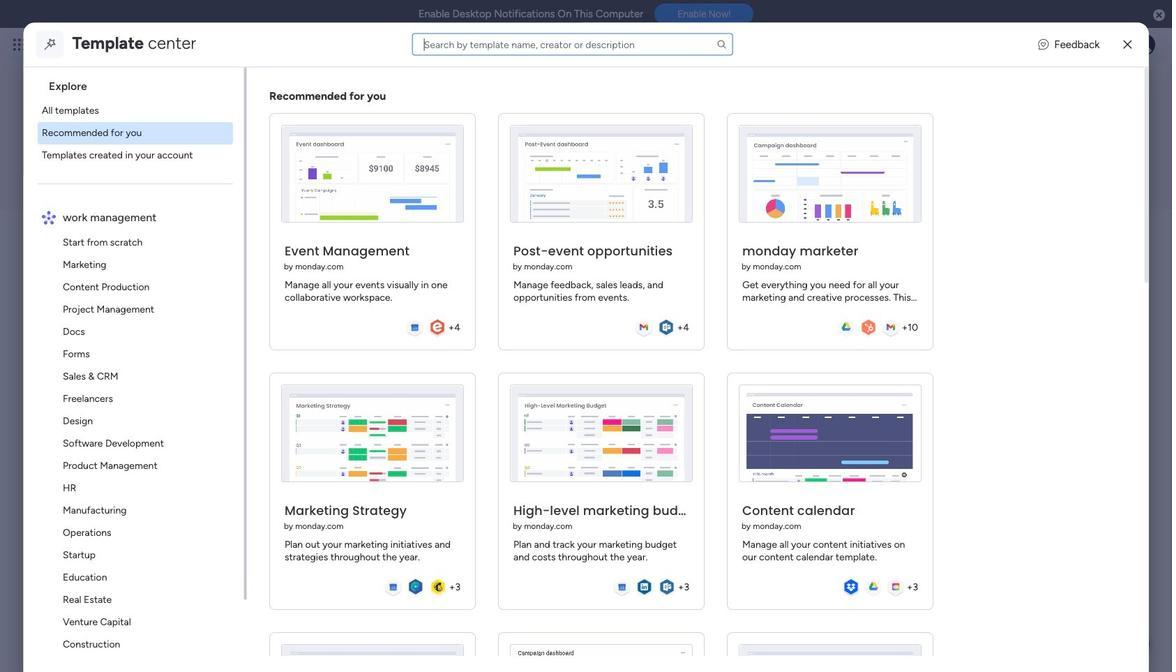 Task type: describe. For each thing, give the bounding box(es) containing it.
kendall parks image
[[1134, 34, 1156, 56]]

search image
[[717, 39, 728, 50]]

Search by template name, creator or description search field
[[412, 33, 734, 56]]

select product image
[[13, 38, 27, 52]]



Task type: vqa. For each thing, say whether or not it's contained in the screenshot.
"SEARCH" field
no



Task type: locate. For each thing, give the bounding box(es) containing it.
help image
[[1082, 38, 1096, 52]]

search everything image
[[1051, 38, 1065, 52]]

None search field
[[412, 33, 734, 56]]

dapulse close image
[[1154, 8, 1166, 22]]

explore element
[[37, 99, 244, 166]]

heading
[[37, 67, 244, 99]]

list box
[[29, 67, 247, 672]]

v2 user feedback image
[[1039, 36, 1050, 52]]

work management templates element
[[37, 231, 244, 672]]

close image
[[1124, 39, 1133, 50]]

None field
[[160, 216, 979, 245]]



